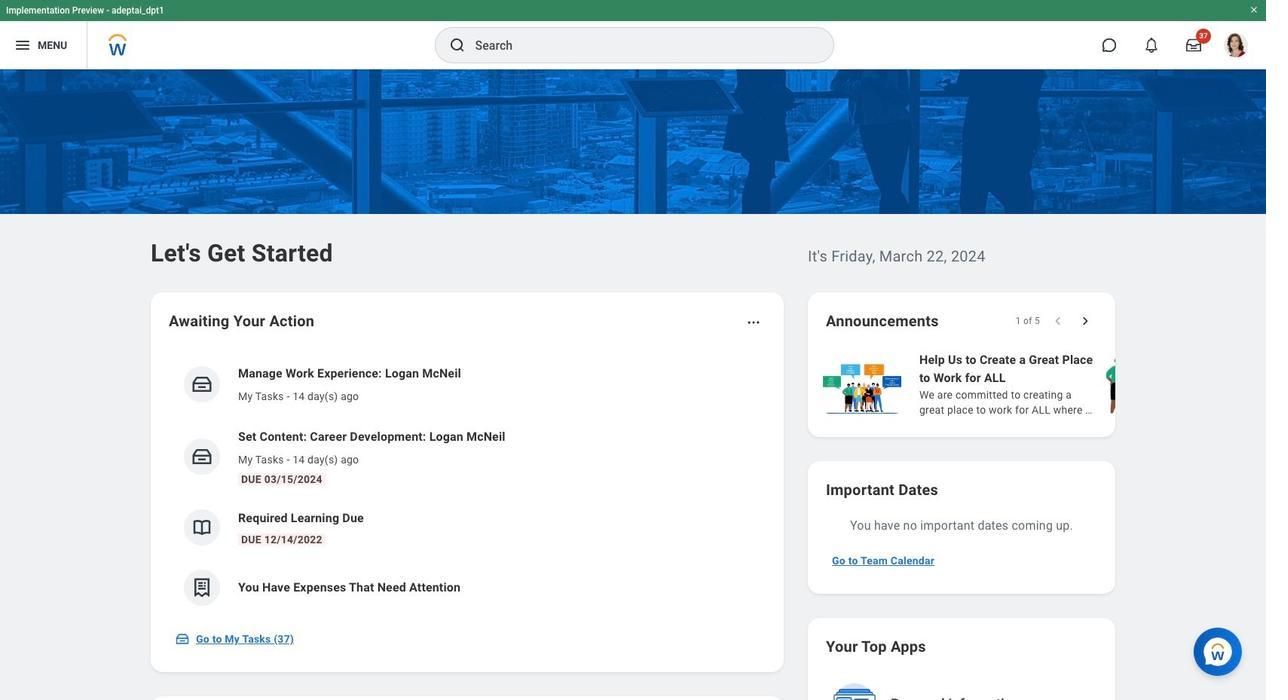 Task type: vqa. For each thing, say whether or not it's contained in the screenshot.
"Payroll" link
no



Task type: locate. For each thing, give the bounding box(es) containing it.
inbox large image
[[1186, 38, 1201, 53]]

search image
[[448, 36, 466, 54]]

close environment banner image
[[1250, 5, 1259, 14]]

banner
[[0, 0, 1266, 69]]

status
[[1016, 315, 1040, 327]]

chevron left small image
[[1051, 314, 1066, 329]]

Search Workday  search field
[[475, 29, 802, 62]]

1 horizontal spatial list
[[820, 350, 1266, 419]]

list
[[820, 350, 1266, 419], [169, 353, 766, 618]]

inbox image
[[191, 373, 213, 396], [191, 445, 213, 468], [175, 632, 190, 647]]

0 vertical spatial inbox image
[[191, 373, 213, 396]]

book open image
[[191, 516, 213, 539]]

dashboard expenses image
[[191, 577, 213, 599]]

justify image
[[14, 36, 32, 54]]

chevron right small image
[[1078, 314, 1093, 329]]

profile logan mcneil image
[[1224, 33, 1248, 60]]

main content
[[0, 69, 1266, 700]]

notifications large image
[[1144, 38, 1159, 53]]



Task type: describe. For each thing, give the bounding box(es) containing it.
related actions image
[[746, 315, 761, 330]]

2 vertical spatial inbox image
[[175, 632, 190, 647]]

1 vertical spatial inbox image
[[191, 445, 213, 468]]

0 horizontal spatial list
[[169, 353, 766, 618]]



